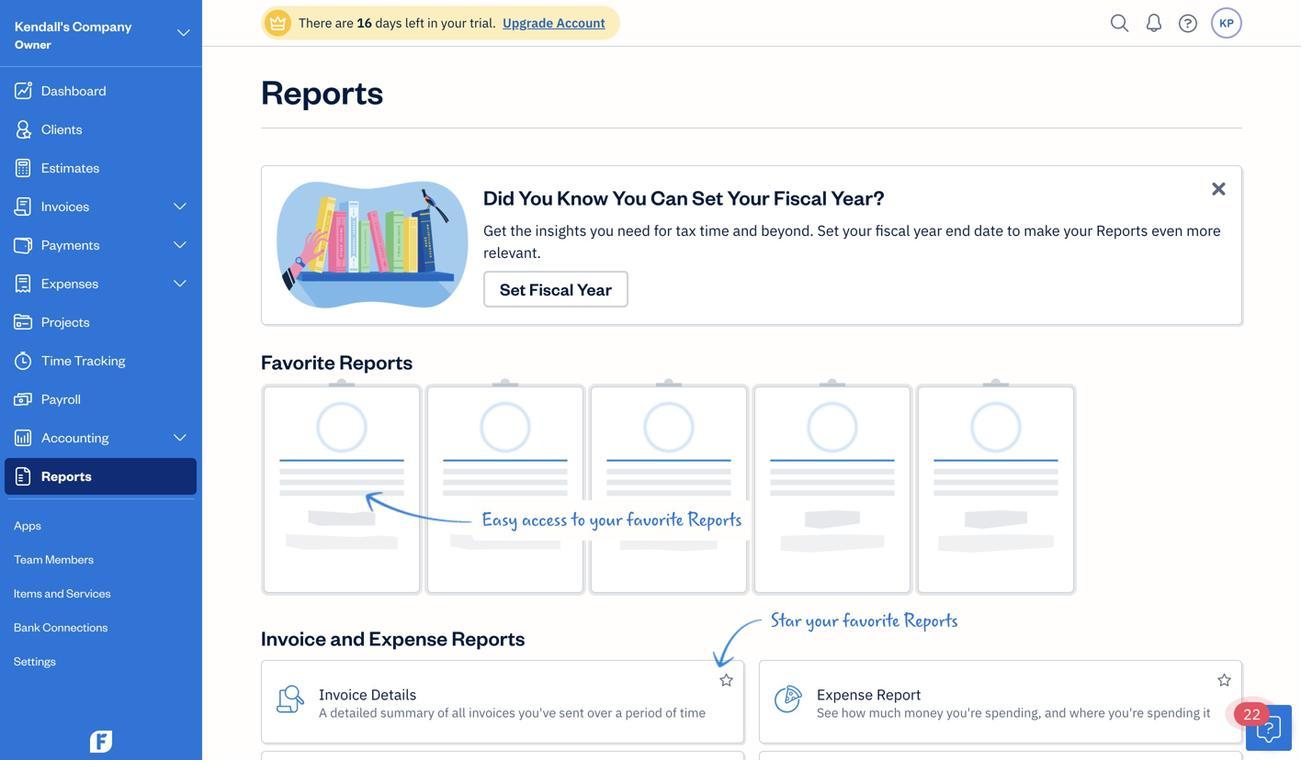 Task type: describe. For each thing, give the bounding box(es) containing it.
star your favorite reports invoice and expense reports
[[261, 612, 958, 651]]

0 horizontal spatial to
[[571, 511, 585, 531]]

invoices
[[41, 197, 89, 215]]

beyond.
[[761, 221, 814, 240]]

invoice inside invoice details a detailed summary of all invoices you've sent over a period of time
[[319, 685, 367, 705]]

apps
[[14, 518, 41, 533]]

members
[[45, 552, 94, 567]]

owner
[[15, 36, 51, 51]]

date
[[974, 221, 1003, 240]]

summary
[[380, 705, 434, 722]]

days
[[375, 14, 402, 31]]

1 of from the left
[[437, 705, 449, 722]]

expenses
[[41, 274, 99, 292]]

projects
[[41, 313, 90, 330]]

kendall's company owner
[[15, 17, 132, 51]]

company
[[72, 17, 132, 34]]

accounting
[[41, 429, 109, 446]]

end
[[946, 221, 970, 240]]

upgrade account link
[[499, 14, 605, 31]]

team members
[[14, 552, 94, 567]]

search image
[[1105, 10, 1135, 37]]

to inside the get the insights you need for tax time and beyond. set your fiscal year end date to make your reports even more relevant.
[[1007, 221, 1020, 240]]

year
[[913, 221, 942, 240]]

chevron large down image
[[171, 277, 188, 291]]

kp
[[1219, 16, 1234, 30]]

for
[[654, 221, 672, 240]]

items and services link
[[5, 578, 197, 610]]

your right make
[[1063, 221, 1093, 240]]

chevron large down image for payments
[[171, 238, 188, 253]]

money
[[904, 705, 943, 722]]

and inside star your favorite reports invoice and expense reports
[[330, 625, 365, 651]]

timer image
[[12, 352, 34, 370]]

22
[[1243, 705, 1261, 724]]

freshbooks image
[[86, 731, 116, 753]]

clients
[[41, 120, 82, 137]]

trial.
[[470, 14, 496, 31]]

go to help image
[[1173, 10, 1203, 37]]

reports inside the get the insights you need for tax time and beyond. set your fiscal year end date to make your reports even more relevant.
[[1096, 221, 1148, 240]]

invoice image
[[12, 198, 34, 216]]

are
[[335, 14, 354, 31]]

favorite reports
[[261, 349, 413, 375]]

0 vertical spatial favorite
[[627, 511, 683, 531]]

account
[[556, 14, 605, 31]]

detailed
[[330, 705, 377, 722]]

make
[[1024, 221, 1060, 240]]

estimates link
[[5, 150, 197, 187]]

period
[[625, 705, 662, 722]]

did
[[483, 184, 515, 210]]

year?
[[831, 184, 884, 210]]

kp button
[[1211, 7, 1242, 39]]

much
[[869, 705, 901, 722]]

over
[[587, 705, 612, 722]]

payroll link
[[5, 381, 197, 418]]

favorite inside star your favorite reports invoice and expense reports
[[843, 612, 900, 632]]

connections
[[43, 620, 108, 635]]

chevron large down image for accounting
[[171, 431, 188, 446]]

project image
[[12, 313, 34, 332]]

2 of from the left
[[665, 705, 677, 722]]

set inside the get the insights you need for tax time and beyond. set your fiscal year end date to make your reports even more relevant.
[[817, 221, 839, 240]]

insights
[[535, 221, 587, 240]]

invoices link
[[5, 188, 197, 225]]

set fiscal year button
[[483, 271, 628, 308]]

1 you from the left
[[518, 184, 553, 210]]

crown image
[[268, 13, 288, 33]]

your down year?
[[843, 221, 872, 240]]

your
[[727, 184, 770, 210]]

items
[[14, 586, 42, 601]]

expense inside star your favorite reports invoice and expense reports
[[369, 625, 448, 651]]

time tracking
[[41, 351, 125, 369]]

get the insights you need for tax time and beyond. set your fiscal year end date to make your reports even more relevant.
[[483, 221, 1221, 262]]

your right in
[[441, 14, 467, 31]]

dashboard
[[41, 81, 106, 99]]

there are 16 days left in your trial. upgrade account
[[299, 14, 605, 31]]

projects link
[[5, 304, 197, 341]]

set inside button
[[500, 278, 526, 300]]

get
[[483, 221, 507, 240]]

your inside star your favorite reports invoice and expense reports
[[806, 612, 838, 632]]

close image
[[1208, 178, 1229, 199]]

payroll
[[41, 390, 81, 407]]

main element
[[0, 0, 248, 761]]

more
[[1186, 221, 1221, 240]]

dashboard link
[[5, 73, 197, 109]]

all
[[452, 705, 466, 722]]

team
[[14, 552, 43, 567]]

you've
[[518, 705, 556, 722]]

and inside expense report see how much money you're spending, and where you're spending it
[[1045, 705, 1066, 722]]

and inside main element
[[44, 586, 64, 601]]

time
[[41, 351, 71, 369]]

update favorite status for invoice details image
[[720, 670, 733, 692]]

services
[[66, 586, 111, 601]]

dashboard image
[[12, 82, 34, 100]]

left
[[405, 14, 424, 31]]

16
[[357, 14, 372, 31]]

favorite
[[261, 349, 335, 375]]

can
[[651, 184, 688, 210]]

kendall's
[[15, 17, 70, 34]]

chart image
[[12, 429, 34, 447]]

expense image
[[12, 275, 34, 293]]

and inside the get the insights you need for tax time and beyond. set your fiscal year end date to make your reports even more relevant.
[[733, 221, 757, 240]]

settings link
[[5, 646, 197, 678]]

did you know you can set your fiscal year? image
[[277, 181, 483, 310]]



Task type: locate. For each thing, give the bounding box(es) containing it.
bank
[[14, 620, 40, 635]]

money image
[[12, 390, 34, 409]]

expenses link
[[5, 266, 197, 302]]

of left all
[[437, 705, 449, 722]]

chevron large down image inside payments link
[[171, 238, 188, 253]]

easy access to your favorite reports
[[481, 511, 742, 531]]

you up need
[[612, 184, 647, 210]]

invoice left details
[[319, 685, 367, 705]]

sent
[[559, 705, 584, 722]]

2 horizontal spatial set
[[817, 221, 839, 240]]

even
[[1151, 221, 1183, 240]]

reports inside reports link
[[41, 467, 92, 485]]

the
[[510, 221, 532, 240]]

and down your
[[733, 221, 757, 240]]

1 horizontal spatial fiscal
[[774, 184, 827, 210]]

tax
[[676, 221, 696, 240]]

team members link
[[5, 544, 197, 576]]

expense inside expense report see how much money you're spending, and where you're spending it
[[817, 685, 873, 705]]

did you know you can set your fiscal year?
[[483, 184, 884, 210]]

of right period
[[665, 705, 677, 722]]

and
[[733, 221, 757, 240], [44, 586, 64, 601], [330, 625, 365, 651], [1045, 705, 1066, 722]]

fiscal
[[875, 221, 910, 240]]

0 vertical spatial set
[[692, 184, 723, 210]]

1 horizontal spatial favorite
[[843, 612, 900, 632]]

your right star
[[806, 612, 838, 632]]

see
[[817, 705, 838, 722]]

1 horizontal spatial you
[[612, 184, 647, 210]]

and left where at right
[[1045, 705, 1066, 722]]

apps link
[[5, 510, 197, 542]]

bank connections
[[14, 620, 108, 635]]

you up the
[[518, 184, 553, 210]]

1 horizontal spatial set
[[692, 184, 723, 210]]

0 horizontal spatial of
[[437, 705, 449, 722]]

0 vertical spatial fiscal
[[774, 184, 827, 210]]

payment image
[[12, 236, 34, 255]]

spending
[[1147, 705, 1200, 722]]

0 horizontal spatial expense
[[369, 625, 448, 651]]

easy
[[481, 511, 518, 531]]

expense
[[369, 625, 448, 651], [817, 685, 873, 705]]

there
[[299, 14, 332, 31]]

22 button
[[1234, 703, 1292, 752]]

your right the access
[[589, 511, 622, 531]]

1 vertical spatial fiscal
[[529, 278, 574, 300]]

1 vertical spatial time
[[680, 705, 706, 722]]

fiscal
[[774, 184, 827, 210], [529, 278, 574, 300]]

report image
[[12, 468, 34, 486]]

0 horizontal spatial you're
[[946, 705, 982, 722]]

0 horizontal spatial favorite
[[627, 511, 683, 531]]

spending,
[[985, 705, 1042, 722]]

0 vertical spatial time
[[700, 221, 729, 240]]

1 vertical spatial expense
[[817, 685, 873, 705]]

you're
[[946, 705, 982, 722], [1108, 705, 1144, 722]]

you
[[590, 221, 614, 240]]

time right period
[[680, 705, 706, 722]]

0 vertical spatial to
[[1007, 221, 1020, 240]]

2 you from the left
[[612, 184, 647, 210]]

0 horizontal spatial you
[[518, 184, 553, 210]]

client image
[[12, 120, 34, 139]]

time inside invoice details a detailed summary of all invoices you've sent over a period of time
[[680, 705, 706, 722]]

details
[[371, 685, 417, 705]]

estimate image
[[12, 159, 34, 177]]

it
[[1203, 705, 1211, 722]]

of
[[437, 705, 449, 722], [665, 705, 677, 722]]

relevant.
[[483, 243, 541, 262]]

set right can
[[692, 184, 723, 210]]

to
[[1007, 221, 1020, 240], [571, 511, 585, 531]]

expense left report
[[817, 685, 873, 705]]

1 horizontal spatial of
[[665, 705, 677, 722]]

accounting link
[[5, 420, 197, 457]]

1 vertical spatial invoice
[[319, 685, 367, 705]]

invoice
[[261, 625, 326, 651], [319, 685, 367, 705]]

a
[[319, 705, 327, 722]]

0 horizontal spatial set
[[500, 278, 526, 300]]

star
[[771, 612, 801, 632]]

to right the access
[[571, 511, 585, 531]]

fiscal left year
[[529, 278, 574, 300]]

invoice inside star your favorite reports invoice and expense reports
[[261, 625, 326, 651]]

access
[[522, 511, 567, 531]]

1 horizontal spatial expense
[[817, 685, 873, 705]]

resource center badge image
[[1246, 706, 1292, 752]]

you
[[518, 184, 553, 210], [612, 184, 647, 210]]

bank connections link
[[5, 612, 197, 644]]

notifications image
[[1139, 5, 1169, 41]]

tracking
[[74, 351, 125, 369]]

time
[[700, 221, 729, 240], [680, 705, 706, 722]]

invoice details a detailed summary of all invoices you've sent over a period of time
[[319, 685, 706, 722]]

need
[[617, 221, 650, 240]]

invoice up a
[[261, 625, 326, 651]]

set fiscal year
[[500, 278, 612, 300]]

fiscal inside button
[[529, 278, 574, 300]]

fiscal up beyond.
[[774, 184, 827, 210]]

you're right money
[[946, 705, 982, 722]]

1 horizontal spatial you're
[[1108, 705, 1144, 722]]

payments link
[[5, 227, 197, 264]]

1 you're from the left
[[946, 705, 982, 722]]

2 you're from the left
[[1108, 705, 1144, 722]]

year
[[577, 278, 612, 300]]

time tracking link
[[5, 343, 197, 379]]

chevron large down image
[[175, 22, 192, 44], [171, 199, 188, 214], [171, 238, 188, 253], [171, 431, 188, 446]]

chevron large down image inside accounting link
[[171, 431, 188, 446]]

favorite
[[627, 511, 683, 531], [843, 612, 900, 632]]

update favorite status for expense report image
[[1218, 670, 1231, 692]]

invoices
[[469, 705, 515, 722]]

items and services
[[14, 586, 111, 601]]

1 vertical spatial to
[[571, 511, 585, 531]]

settings
[[14, 654, 56, 669]]

to right date
[[1007, 221, 1020, 240]]

0 vertical spatial invoice
[[261, 625, 326, 651]]

chevron large down image for invoices
[[171, 199, 188, 214]]

know
[[557, 184, 608, 210]]

time right tax
[[700, 221, 729, 240]]

where
[[1069, 705, 1105, 722]]

expense up details
[[369, 625, 448, 651]]

0 horizontal spatial fiscal
[[529, 278, 574, 300]]

set down relevant. at the left top of the page
[[500, 278, 526, 300]]

you're right where at right
[[1108, 705, 1144, 722]]

in
[[427, 14, 438, 31]]

clients link
[[5, 111, 197, 148]]

0 vertical spatial expense
[[369, 625, 448, 651]]

upgrade
[[503, 14, 553, 31]]

reports
[[261, 69, 383, 113], [1096, 221, 1148, 240], [339, 349, 413, 375], [41, 467, 92, 485], [688, 511, 742, 531], [904, 612, 958, 632], [452, 625, 525, 651]]

reports link
[[5, 458, 197, 495]]

2 vertical spatial set
[[500, 278, 526, 300]]

1 vertical spatial favorite
[[843, 612, 900, 632]]

1 horizontal spatial to
[[1007, 221, 1020, 240]]

set right beyond.
[[817, 221, 839, 240]]

and up detailed
[[330, 625, 365, 651]]

time inside the get the insights you need for tax time and beyond. set your fiscal year end date to make your reports even more relevant.
[[700, 221, 729, 240]]

payments
[[41, 236, 100, 253]]

and right items
[[44, 586, 64, 601]]

1 vertical spatial set
[[817, 221, 839, 240]]

report
[[876, 685, 921, 705]]

how
[[841, 705, 866, 722]]



Task type: vqa. For each thing, say whether or not it's contained in the screenshot.
left SET
yes



